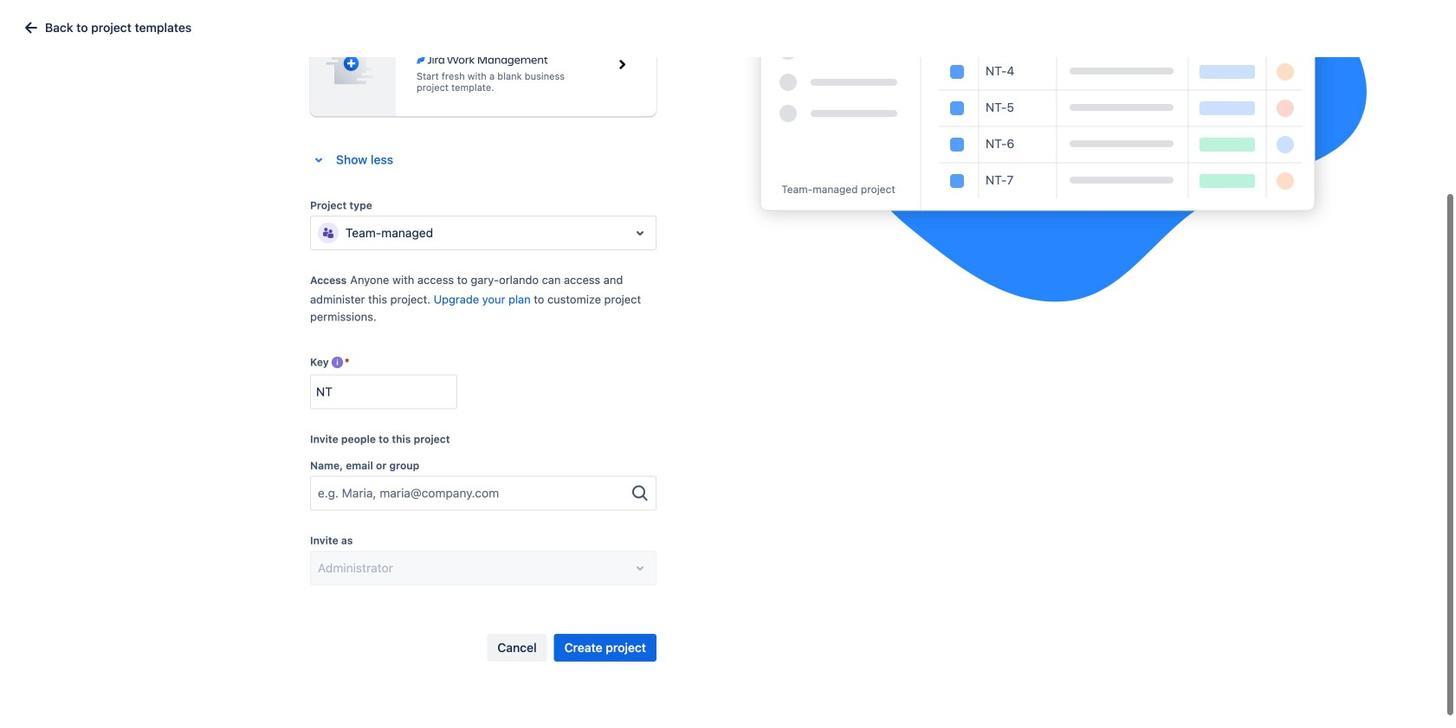 Task type: vqa. For each thing, say whether or not it's contained in the screenshot.
text field
yes



Task type: locate. For each thing, give the bounding box(es) containing it.
banner
[[0, 0, 1456, 49]]

illustration showing preview of jira project interface after the project creation is done image
[[743, 0, 1367, 302], [761, 0, 1315, 211]]

None field
[[311, 376, 457, 408]]

jira software image
[[45, 13, 161, 34], [45, 13, 161, 34]]

2 illustration showing preview of jira project interface after the project creation is done image from the left
[[761, 0, 1315, 211]]

jira work management image
[[417, 53, 548, 67], [417, 53, 548, 67]]

list item
[[182, 0, 260, 48]]

group
[[1318, 69, 1421, 97]]

None text field
[[346, 224, 349, 242]]



Task type: describe. For each thing, give the bounding box(es) containing it.
change template image
[[608, 50, 636, 78]]

Search field
[[1126, 10, 1300, 38]]

templates image
[[21, 17, 42, 38]]

primary element
[[10, 0, 1001, 48]]

open image
[[630, 222, 651, 243]]

learn more image
[[331, 355, 345, 369]]

1 illustration showing preview of jira project interface after the project creation is done image from the left
[[743, 0, 1367, 302]]



